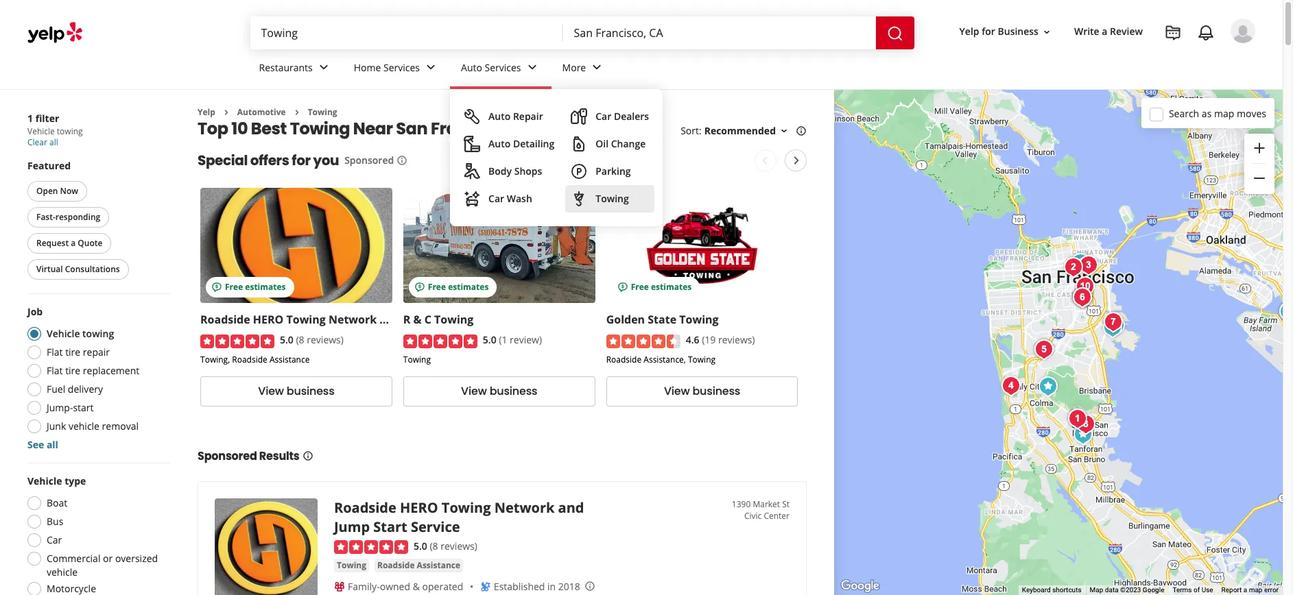 Task type: vqa. For each thing, say whether or not it's contained in the screenshot.


Task type: describe. For each thing, give the bounding box(es) containing it.
st
[[783, 499, 790, 510]]

24 oil change v2 image
[[571, 136, 588, 152]]

auto detailing link
[[458, 130, 560, 158]]

free estimates for state
[[631, 282, 692, 293]]

automotive
[[237, 106, 286, 118]]

16 chevron down v2 image for yelp for business
[[1042, 27, 1053, 38]]

free estimates link for towing
[[403, 188, 595, 304]]

car inside option group
[[47, 534, 62, 547]]

services for auto services
[[485, 61, 521, 74]]

roadside assistance link
[[375, 559, 463, 573]]

vehicle for vehicle towing
[[47, 327, 80, 340]]

0 vertical spatial towing link
[[308, 106, 337, 118]]

auto for auto detailing
[[489, 137, 511, 150]]

flat tire repair
[[47, 346, 110, 359]]

r & c towing link
[[403, 313, 474, 328]]

5.0 for network
[[280, 334, 294, 347]]

0 vertical spatial start
[[435, 313, 462, 328]]

notifications image
[[1198, 25, 1215, 41]]

state
[[648, 313, 677, 328]]

1 vertical spatial start
[[374, 518, 408, 537]]

reviews) for state
[[719, 334, 755, 347]]

map for error
[[1250, 587, 1263, 594]]

16 free estimates v2 image
[[414, 282, 425, 293]]

©2023
[[1121, 587, 1142, 594]]

golden
[[606, 313, 645, 328]]

top
[[198, 118, 228, 140]]

featured group
[[25, 159, 170, 283]]

job
[[27, 305, 43, 318]]

24 chevron down v2 image for auto services
[[524, 59, 541, 76]]

now
[[60, 185, 78, 197]]

(8 for 5 star rating 'image' for hero
[[296, 334, 304, 347]]

hero inside 'roadside hero towing network and jump start service'
[[400, 499, 438, 517]]

for inside "yelp for business" button
[[982, 25, 996, 38]]

sponsored results
[[198, 449, 300, 465]]

oil change
[[596, 137, 646, 150]]

view business link for towing
[[403, 377, 595, 407]]

you
[[313, 151, 339, 170]]

towing inside button
[[337, 560, 366, 572]]

brad k. image
[[1231, 19, 1256, 43]]

services for home services
[[384, 61, 420, 74]]

recommended
[[705, 125, 776, 138]]

google
[[1143, 587, 1165, 594]]

24 chevron down v2 image
[[589, 59, 605, 76]]

next image
[[789, 153, 805, 169]]

view for network
[[258, 384, 284, 400]]

review)
[[510, 334, 542, 347]]

4.6 (19 reviews)
[[686, 334, 755, 347]]

towing, roadside assistance
[[200, 354, 310, 366]]

5 star rating image for &
[[403, 335, 478, 349]]

replacement
[[83, 364, 139, 377]]

0 horizontal spatial and
[[380, 313, 401, 328]]

search image
[[887, 25, 904, 42]]

shops
[[515, 165, 542, 178]]

fuel
[[47, 383, 65, 396]]

24 auto repair v2 image
[[464, 108, 480, 125]]

auto repair
[[489, 110, 543, 123]]

nelson's towing image
[[1102, 312, 1130, 339]]

jump-
[[47, 401, 73, 415]]

24 car wash v2 image
[[464, 191, 480, 207]]

sponsored for sponsored
[[345, 154, 394, 167]]

oversized
[[115, 552, 158, 566]]

car dealers
[[596, 110, 649, 123]]

2 vertical spatial towing link
[[334, 559, 369, 573]]

roadside assistance
[[377, 560, 461, 572]]

established
[[494, 581, 545, 594]]

estimates for hero
[[245, 282, 286, 293]]

16 family owned v2 image
[[334, 582, 345, 593]]

3 view from the left
[[664, 384, 690, 400]]

0 vertical spatial roadside hero towing network and jump start service link
[[200, 313, 504, 328]]

car for car dealers
[[596, 110, 612, 123]]

clear all link
[[27, 137, 58, 148]]

1 vertical spatial &
[[413, 581, 420, 594]]

zoom in image
[[1252, 140, 1268, 156]]

24 car dealer v2 image
[[571, 108, 588, 125]]

jump inside 'roadside hero towing network and jump start service'
[[334, 518, 370, 537]]

3 view business link from the left
[[606, 377, 799, 407]]

network for bottom roadside hero towing network and jump start service link
[[495, 499, 555, 517]]

1 horizontal spatial 5.0 (8 reviews)
[[414, 540, 478, 553]]

a for write
[[1102, 25, 1108, 38]]

review
[[1111, 25, 1143, 38]]

zoom out image
[[1252, 170, 1268, 187]]

view business link for network
[[200, 377, 392, 407]]

report a map error
[[1222, 587, 1279, 594]]

(19
[[702, 334, 716, 347]]

parking
[[596, 165, 631, 178]]

map data ©2023 google
[[1090, 587, 1165, 594]]

10
[[231, 118, 248, 140]]

report a map error link
[[1222, 587, 1279, 594]]

removal
[[102, 420, 139, 433]]

reviews) for hero
[[307, 334, 344, 347]]

start
[[73, 401, 94, 415]]

all inside 1 filter vehicle towing clear all
[[49, 137, 58, 148]]

near
[[353, 118, 393, 140]]

filter
[[35, 112, 59, 125]]

featured
[[27, 159, 71, 172]]

5.0 for towing
[[483, 334, 497, 347]]

16 established in v2 image
[[480, 582, 491, 593]]

bus
[[47, 515, 63, 528]]

estimates for state
[[651, 282, 692, 293]]

tire for replacement
[[65, 364, 80, 377]]

use
[[1202, 587, 1214, 594]]

auto services
[[461, 61, 521, 74]]

wash
[[507, 192, 532, 205]]

0 vertical spatial roadside hero towing network and jump start service
[[200, 313, 504, 328]]

view business for towing
[[461, 384, 538, 400]]

24 auto detailing v2 image
[[464, 136, 480, 152]]

24 chevron down v2 image for restaurants
[[316, 59, 332, 76]]

write a review
[[1075, 25, 1143, 38]]

projects image
[[1165, 25, 1182, 41]]

a for report
[[1244, 587, 1248, 594]]

map for moves
[[1215, 107, 1235, 120]]

menu inside 'business categories' element
[[450, 89, 663, 226]]

0 vertical spatial jump
[[403, 313, 432, 328]]

see all button
[[27, 439, 58, 452]]

tire for repair
[[65, 346, 80, 359]]

market
[[753, 499, 780, 510]]

yelp for business button
[[954, 20, 1058, 44]]

type
[[65, 475, 86, 488]]

5 star rating image up towing button
[[334, 541, 408, 555]]

free for hero
[[225, 282, 243, 293]]

virtual
[[36, 264, 63, 275]]

search
[[1169, 107, 1200, 120]]

report
[[1222, 587, 1242, 594]]

vehicle inside 1 filter vehicle towing clear all
[[27, 126, 55, 137]]

view business for network
[[258, 384, 335, 400]]

as
[[1202, 107, 1212, 120]]

1 horizontal spatial 16 info v2 image
[[796, 126, 807, 137]]

r & c towing
[[403, 313, 474, 328]]

1390
[[732, 499, 751, 510]]

option group containing vehicle type
[[23, 475, 170, 596]]

write a review link
[[1069, 20, 1149, 44]]

none field find
[[261, 25, 552, 40]]

clear
[[27, 137, 47, 148]]

0 horizontal spatial 5.0 (8 reviews)
[[280, 334, 344, 347]]

fuel delivery
[[47, 383, 103, 396]]

repair
[[513, 110, 543, 123]]

1 filter vehicle towing clear all
[[27, 112, 83, 148]]

top 10 best towing near san francisco, california
[[198, 118, 600, 140]]

business for towing
[[490, 384, 538, 400]]

16 chevron right v2 image for towing
[[291, 107, 302, 118]]

business for network
[[287, 384, 335, 400]]

search as map moves
[[1169, 107, 1267, 120]]

option group containing job
[[23, 305, 170, 452]]

1390 market st civic center
[[732, 499, 790, 522]]

terms of use
[[1173, 587, 1214, 594]]

1 horizontal spatial reviews)
[[441, 540, 478, 553]]

car wash
[[489, 192, 532, 205]]

towing inside option group
[[82, 327, 114, 340]]

1 horizontal spatial 5.0
[[414, 540, 427, 553]]

open
[[36, 185, 58, 197]]

open now button
[[27, 181, 87, 202]]

and inside 'roadside hero towing network and jump start service'
[[558, 499, 584, 517]]

24 towing v2 image
[[571, 191, 588, 207]]

free for &
[[428, 282, 446, 293]]

request
[[36, 237, 69, 249]]



Task type: locate. For each thing, give the bounding box(es) containing it.
2 flat from the top
[[47, 364, 63, 377]]

flat for flat tire replacement
[[47, 364, 63, 377]]

open now
[[36, 185, 78, 197]]

1 vertical spatial roadside hero towing network and jump start service link
[[334, 499, 584, 537]]

r
[[403, 313, 411, 328]]

16 free estimates v2 image for golden state towing
[[617, 282, 628, 293]]

1 vertical spatial (8
[[430, 540, 438, 553]]

1 view from the left
[[258, 384, 284, 400]]

keyboard shortcuts button
[[1023, 586, 1082, 596]]

auto inside auto detailing link
[[489, 137, 511, 150]]

1 free from the left
[[225, 282, 243, 293]]

2 none field from the left
[[574, 25, 865, 40]]

business down 5.0 (1 review)
[[490, 384, 538, 400]]

0 vertical spatial 16 chevron down v2 image
[[1042, 27, 1053, 38]]

5 star rating image down r & c towing link
[[403, 335, 478, 349]]

0 horizontal spatial services
[[384, 61, 420, 74]]

towing link up family-
[[334, 559, 369, 573]]

1 vertical spatial and
[[558, 499, 584, 517]]

16 info v2 image
[[397, 155, 408, 166]]

0 vertical spatial vehicle
[[27, 126, 55, 137]]

established in 2018
[[494, 581, 581, 594]]

0 vertical spatial hero
[[253, 313, 284, 328]]

a right the write
[[1102, 25, 1108, 38]]

0 vertical spatial towing
[[57, 126, 83, 137]]

0 vertical spatial and
[[380, 313, 401, 328]]

vehicle down start
[[69, 420, 100, 433]]

view business down towing, roadside assistance
[[258, 384, 335, 400]]

1 free estimates link from the left
[[200, 188, 392, 304]]

0 horizontal spatial free estimates
[[225, 282, 286, 293]]

sponsored for sponsored results
[[198, 449, 257, 465]]

dealers
[[614, 110, 649, 123]]

oil
[[596, 137, 609, 150]]

write
[[1075, 25, 1100, 38]]

roadside up towing,
[[200, 313, 250, 328]]

jerry's recovery & transport image
[[1069, 284, 1097, 311], [1069, 284, 1097, 311]]

0 horizontal spatial view
[[258, 384, 284, 400]]

services up the auto repair link
[[485, 61, 521, 74]]

hulks towing image
[[1069, 284, 1097, 311], [1069, 284, 1097, 311]]

24 parking v2 image
[[571, 163, 588, 180]]

none field near
[[574, 25, 865, 40]]

network inside 'roadside hero towing network and jump start service'
[[495, 499, 555, 517]]

junk vehicle removal
[[47, 420, 139, 433]]

special offers for you
[[198, 151, 339, 170]]

yelp for business
[[960, 25, 1039, 38]]

2 horizontal spatial reviews)
[[719, 334, 755, 347]]

sponsored
[[345, 154, 394, 167], [198, 449, 257, 465]]

free estimates
[[225, 282, 286, 293], [428, 282, 489, 293], [631, 282, 692, 293]]

home services link
[[343, 49, 450, 89]]

16 chevron down v2 image
[[1042, 27, 1053, 38], [779, 126, 790, 137]]

home services
[[354, 61, 420, 74]]

reviews)
[[307, 334, 344, 347], [719, 334, 755, 347], [441, 540, 478, 553]]

3 free from the left
[[631, 282, 649, 293]]

auto towing image
[[1099, 314, 1127, 341]]

virtual consultations button
[[27, 259, 129, 280]]

moves
[[1237, 107, 1267, 120]]

1 vertical spatial auto
[[489, 110, 511, 123]]

None field
[[261, 25, 552, 40], [574, 25, 865, 40]]

group
[[1245, 134, 1275, 194]]

5 star rating image up towing, roadside assistance
[[200, 335, 275, 349]]

towing inside 'roadside hero towing network and jump start service'
[[442, 499, 491, 517]]

wilmars towing and transport image
[[1072, 273, 1099, 300]]

roadside down "4.6 star rating" image
[[606, 354, 642, 366]]

vehicle
[[69, 420, 100, 433], [47, 566, 78, 579]]

roberto's roadside rescue image
[[1075, 252, 1103, 279]]

5.0 (1 review)
[[483, 334, 542, 347]]

home
[[354, 61, 381, 74]]

5 star rating image
[[200, 335, 275, 349], [403, 335, 478, 349], [334, 541, 408, 555]]

best
[[251, 118, 287, 140]]

2 vertical spatial car
[[47, 534, 62, 547]]

1 vertical spatial service
[[411, 518, 460, 537]]

francisco,
[[431, 118, 516, 140]]

(8 for 5 star rating 'image' on top of towing button
[[430, 540, 438, 553]]

service up (1
[[465, 313, 504, 328]]

24 chevron down v2 image for home services
[[423, 59, 439, 76]]

recommended button
[[705, 125, 790, 138]]

5.0 up roadside assistance
[[414, 540, 427, 553]]

2 horizontal spatial car
[[596, 110, 612, 123]]

view down towing, roadside assistance
[[258, 384, 284, 400]]

roadside up owned
[[377, 560, 415, 572]]

network collision image
[[1035, 373, 1062, 400]]

view business link
[[200, 377, 392, 407], [403, 377, 595, 407], [606, 377, 799, 407]]

for left the business
[[982, 25, 996, 38]]

services right home
[[384, 61, 420, 74]]

1 horizontal spatial jump
[[403, 313, 432, 328]]

vehicle down commercial
[[47, 566, 78, 579]]

2 vertical spatial vehicle
[[27, 475, 62, 488]]

16 chevron down v2 image for recommended
[[779, 126, 790, 137]]

jump down 16 free estimates v2 image
[[403, 313, 432, 328]]

towing inside menu
[[596, 192, 629, 205]]

free estimates link for network
[[200, 188, 392, 304]]

map left error
[[1250, 587, 1263, 594]]

yelp for yelp link
[[198, 106, 215, 118]]

0 vertical spatial (8
[[296, 334, 304, 347]]

roadside hero towing network and jump start service image
[[1067, 249, 1095, 277]]

16 chevron right v2 image for automotive
[[221, 107, 232, 118]]

a right report
[[1244, 587, 1248, 594]]

auto up 24 auto repair v2 image
[[461, 61, 482, 74]]

1 16 chevron right v2 image from the left
[[221, 107, 232, 118]]

1 view business link from the left
[[200, 377, 392, 407]]

view down assistance,
[[664, 384, 690, 400]]

towing link down the parking
[[566, 185, 655, 213]]

repair
[[83, 346, 110, 359]]

c
[[425, 313, 432, 328]]

auto express towing and recovery image
[[1100, 308, 1128, 336]]

flat for flat tire repair
[[47, 346, 63, 359]]

roadside up towing button
[[334, 499, 397, 517]]

&
[[414, 313, 422, 328], [413, 581, 420, 594]]

2 tire from the top
[[65, 364, 80, 377]]

roadside right towing,
[[232, 354, 268, 366]]

start right 'c' on the bottom left
[[435, 313, 462, 328]]

1 vertical spatial yelp
[[198, 106, 215, 118]]

all right see
[[47, 439, 58, 452]]

0 horizontal spatial view business link
[[200, 377, 392, 407]]

vehicle for vehicle type
[[27, 475, 62, 488]]

5 star rating image for hero
[[200, 335, 275, 349]]

vasa's towing image
[[1060, 254, 1088, 281]]

1 horizontal spatial view
[[461, 384, 487, 400]]

1 horizontal spatial business
[[490, 384, 538, 400]]

roadside hero towing network and jump start service link
[[200, 313, 504, 328], [334, 499, 584, 537]]

5.0 up towing, roadside assistance
[[280, 334, 294, 347]]

0 vertical spatial yelp
[[960, 25, 980, 38]]

0 vertical spatial all
[[49, 137, 58, 148]]

24 body shop v2 image
[[464, 163, 480, 180]]

parking link
[[566, 158, 655, 185]]

towing,
[[200, 354, 230, 366]]

for left you
[[292, 151, 311, 170]]

None search field
[[250, 16, 917, 49]]

24 chevron down v2 image right restaurants
[[316, 59, 332, 76]]

0 vertical spatial network
[[329, 313, 377, 328]]

2 free from the left
[[428, 282, 446, 293]]

vehicle towing
[[47, 327, 114, 340]]

0 vertical spatial 16 info v2 image
[[796, 126, 807, 137]]

2 horizontal spatial 24 chevron down v2 image
[[524, 59, 541, 76]]

1 free estimates from the left
[[225, 282, 286, 293]]

yelp
[[960, 25, 980, 38], [198, 106, 215, 118]]

keyboard shortcuts
[[1023, 587, 1082, 594]]

2 option group from the top
[[23, 475, 170, 596]]

view business down assistance,
[[664, 384, 741, 400]]

towing inside 1 filter vehicle towing clear all
[[57, 126, 83, 137]]

(8
[[296, 334, 304, 347], [430, 540, 438, 553]]

request a quote button
[[27, 233, 111, 254]]

1 24 chevron down v2 image from the left
[[316, 59, 332, 76]]

2 24 chevron down v2 image from the left
[[423, 59, 439, 76]]

0 horizontal spatial car
[[47, 534, 62, 547]]

tire
[[65, 346, 80, 359], [65, 364, 80, 377]]

auto detailing
[[489, 137, 555, 150]]

fast-responding
[[36, 211, 100, 223]]

previous image
[[757, 153, 774, 169]]

san
[[396, 118, 428, 140]]

3 view business from the left
[[664, 384, 741, 400]]

user actions element
[[949, 17, 1275, 102]]

tire down the vehicle towing
[[65, 346, 80, 359]]

24 chevron down v2 image down find field
[[423, 59, 439, 76]]

16 info v2 image up next image
[[796, 126, 807, 137]]

car wash link
[[458, 185, 560, 213]]

1 vertical spatial 16 chevron down v2 image
[[779, 126, 790, 137]]

estimates
[[245, 282, 286, 293], [448, 282, 489, 293], [651, 282, 692, 293]]

1 horizontal spatial 16 chevron right v2 image
[[291, 107, 302, 118]]

a & j towing image
[[1031, 336, 1058, 363], [1031, 336, 1058, 363]]

1 flat from the top
[[47, 346, 63, 359]]

1 vertical spatial flat
[[47, 364, 63, 377]]

1 vertical spatial hero
[[400, 499, 438, 517]]

3 24 chevron down v2 image from the left
[[524, 59, 541, 76]]

2 vertical spatial a
[[1244, 587, 1248, 594]]

16 free estimates v2 image
[[211, 282, 222, 293], [617, 282, 628, 293]]

map right as
[[1215, 107, 1235, 120]]

24 chevron down v2 image inside 'auto services' link
[[524, 59, 541, 76]]

golden state towing image
[[1064, 405, 1092, 433], [1064, 405, 1092, 433]]

r & c towing image
[[1276, 298, 1294, 326]]

2 view business from the left
[[461, 384, 538, 400]]

1 none field from the left
[[261, 25, 552, 40]]

jump start hero image
[[998, 372, 1025, 400]]

auto right 24 auto repair v2 image
[[489, 110, 511, 123]]

yelp for yelp for business
[[960, 25, 980, 38]]

gino's auto center & tow image
[[1070, 421, 1097, 449]]

a left quote
[[71, 237, 76, 249]]

1 horizontal spatial 16 chevron down v2 image
[[1042, 27, 1053, 38]]

google image
[[838, 578, 883, 596]]

1 horizontal spatial view business
[[461, 384, 538, 400]]

civic
[[745, 510, 762, 522]]

view business link down (1
[[403, 377, 595, 407]]

keyboard
[[1023, 587, 1051, 594]]

service up roadside assistance
[[411, 518, 460, 537]]

1 horizontal spatial view business link
[[403, 377, 595, 407]]

view business down (1
[[461, 384, 538, 400]]

hero up towing, roadside assistance
[[253, 313, 284, 328]]

0 horizontal spatial free
[[225, 282, 243, 293]]

16 chevron down v2 image right the business
[[1042, 27, 1053, 38]]

towing down "filter"
[[57, 126, 83, 137]]

all inside option group
[[47, 439, 58, 452]]

towing up repair
[[82, 327, 114, 340]]

junk
[[47, 420, 66, 433]]

terms
[[1173, 587, 1192, 594]]

special
[[198, 151, 248, 170]]

& left 'c' on the bottom left
[[414, 313, 422, 328]]

owned
[[380, 581, 410, 594]]

24 chevron down v2 image right auto services
[[524, 59, 541, 76]]

estimates for &
[[448, 282, 489, 293]]

2 horizontal spatial 5.0
[[483, 334, 497, 347]]

3 estimates from the left
[[651, 282, 692, 293]]

5.0 (8 reviews) up towing, roadside assistance
[[280, 334, 344, 347]]

0 horizontal spatial estimates
[[245, 282, 286, 293]]

request a quote
[[36, 237, 103, 249]]

view business
[[258, 384, 335, 400], [461, 384, 538, 400], [664, 384, 741, 400]]

1 horizontal spatial none field
[[574, 25, 865, 40]]

offers
[[250, 151, 289, 170]]

info icon image
[[585, 582, 596, 593], [585, 582, 596, 593]]

1 option group from the top
[[23, 305, 170, 452]]

car left wash
[[489, 192, 504, 205]]

car down 'bus'
[[47, 534, 62, 547]]

1 vertical spatial all
[[47, 439, 58, 452]]

roadside hero towing network and jump start service image
[[215, 499, 318, 596]]

auto inside the auto repair link
[[489, 110, 511, 123]]

1 horizontal spatial assistance
[[417, 560, 461, 572]]

a for request
[[71, 237, 76, 249]]

1 horizontal spatial 16 free estimates v2 image
[[617, 282, 628, 293]]

0 horizontal spatial network
[[329, 313, 377, 328]]

quote
[[78, 237, 103, 249]]

0 horizontal spatial 16 info v2 image
[[302, 451, 313, 462]]

1 vertical spatial car
[[489, 192, 504, 205]]

2 16 chevron right v2 image from the left
[[291, 107, 302, 118]]

free estimates for &
[[428, 282, 489, 293]]

& down the roadside assistance button
[[413, 581, 420, 594]]

1 horizontal spatial (8
[[430, 540, 438, 553]]

1 vertical spatial roadside hero towing network and jump start service
[[334, 499, 584, 537]]

0 horizontal spatial service
[[411, 518, 460, 537]]

0 vertical spatial &
[[414, 313, 422, 328]]

car right 24 car dealer v2 image
[[596, 110, 612, 123]]

1 vertical spatial network
[[495, 499, 555, 517]]

vehicle up boat on the left bottom of page
[[27, 475, 62, 488]]

operated
[[422, 581, 463, 594]]

a inside button
[[71, 237, 76, 249]]

towing button
[[334, 559, 369, 573]]

flat down the vehicle towing
[[47, 346, 63, 359]]

option group
[[23, 305, 170, 452], [23, 475, 170, 596]]

car for car wash
[[489, 192, 504, 205]]

Near text field
[[574, 25, 865, 40]]

start
[[435, 313, 462, 328], [374, 518, 408, 537]]

data
[[1106, 587, 1119, 594]]

1 vertical spatial for
[[292, 151, 311, 170]]

bob jr's towing image
[[1073, 411, 1100, 438]]

3 free estimates link from the left
[[606, 188, 799, 304]]

flat tire replacement
[[47, 364, 139, 377]]

2 free estimates from the left
[[428, 282, 489, 293]]

0 horizontal spatial business
[[287, 384, 335, 400]]

see
[[27, 439, 44, 452]]

1 vertical spatial map
[[1250, 587, 1263, 594]]

consultations
[[65, 264, 120, 275]]

1 tire from the top
[[65, 346, 80, 359]]

2 estimates from the left
[[448, 282, 489, 293]]

view business link down towing, roadside assistance
[[200, 377, 392, 407]]

of
[[1194, 587, 1200, 594]]

roadside assistance button
[[375, 559, 463, 573]]

16 info v2 image
[[796, 126, 807, 137], [302, 451, 313, 462]]

0 horizontal spatial hero
[[253, 313, 284, 328]]

vehicle inside commercial or oversized vehicle
[[47, 566, 78, 579]]

0 horizontal spatial sponsored
[[198, 449, 257, 465]]

1 horizontal spatial for
[[982, 25, 996, 38]]

1 vertical spatial a
[[71, 237, 76, 249]]

16 chevron right v2 image right yelp link
[[221, 107, 232, 118]]

roadside inside the roadside assistance button
[[377, 560, 415, 572]]

0 vertical spatial for
[[982, 25, 996, 38]]

0 vertical spatial service
[[465, 313, 504, 328]]

24 chevron down v2 image inside "home services" link
[[423, 59, 439, 76]]

0 vertical spatial car
[[596, 110, 612, 123]]

5.0 left (1
[[483, 334, 497, 347]]

delivery
[[68, 383, 103, 396]]

tire up fuel delivery on the bottom left
[[65, 364, 80, 377]]

free estimates for hero
[[225, 282, 286, 293]]

1 horizontal spatial hero
[[400, 499, 438, 517]]

24 chevron down v2 image inside "restaurants" "link"
[[316, 59, 332, 76]]

jump
[[403, 313, 432, 328], [334, 518, 370, 537]]

map
[[1090, 587, 1104, 594]]

0 vertical spatial tire
[[65, 346, 80, 359]]

5.0 (8 reviews)
[[280, 334, 344, 347], [414, 540, 478, 553]]

map region
[[803, 0, 1294, 596]]

1 horizontal spatial estimates
[[448, 282, 489, 293]]

16 info v2 image right results
[[302, 451, 313, 462]]

1 vertical spatial 5.0 (8 reviews)
[[414, 540, 478, 553]]

2 services from the left
[[485, 61, 521, 74]]

1 horizontal spatial sponsored
[[345, 154, 394, 167]]

free for state
[[631, 282, 649, 293]]

0 vertical spatial vehicle
[[69, 420, 100, 433]]

3 business from the left
[[693, 384, 741, 400]]

1 vertical spatial vehicle
[[47, 327, 80, 340]]

auto for auto repair
[[489, 110, 511, 123]]

tip towing image
[[1276, 298, 1294, 326]]

family-owned & operated
[[348, 581, 463, 594]]

0 vertical spatial assistance
[[270, 354, 310, 366]]

1 services from the left
[[384, 61, 420, 74]]

2 horizontal spatial free estimates
[[631, 282, 692, 293]]

0 vertical spatial 5.0 (8 reviews)
[[280, 334, 344, 347]]

sponsored down the "near"
[[345, 154, 394, 167]]

3 free estimates from the left
[[631, 282, 692, 293]]

0 vertical spatial auto
[[461, 61, 482, 74]]

1 horizontal spatial and
[[558, 499, 584, 517]]

2 horizontal spatial business
[[693, 384, 741, 400]]

2 view from the left
[[461, 384, 487, 400]]

auto
[[461, 61, 482, 74], [489, 110, 511, 123], [489, 137, 511, 150]]

assistance inside button
[[417, 560, 461, 572]]

1 horizontal spatial car
[[489, 192, 504, 205]]

1 16 free estimates v2 image from the left
[[211, 282, 222, 293]]

16 free estimates v2 image for roadside hero towing network and jump start service
[[211, 282, 222, 293]]

(1
[[499, 334, 507, 347]]

towing link
[[308, 106, 337, 118], [566, 185, 655, 213], [334, 559, 369, 573]]

1 business from the left
[[287, 384, 335, 400]]

business down towing, roadside assistance
[[287, 384, 335, 400]]

towing link up you
[[308, 106, 337, 118]]

2 free estimates link from the left
[[403, 188, 595, 304]]

1 vertical spatial jump
[[334, 518, 370, 537]]

sponsored left results
[[198, 449, 257, 465]]

and
[[380, 313, 401, 328], [558, 499, 584, 517]]

16 chevron down v2 image inside "yelp for business" button
[[1042, 27, 1053, 38]]

4.6 star rating image
[[606, 335, 681, 349]]

view business link down assistance,
[[606, 377, 799, 407]]

1 view business from the left
[[258, 384, 335, 400]]

2 horizontal spatial view business link
[[606, 377, 799, 407]]

center
[[764, 510, 790, 522]]

1 horizontal spatial yelp
[[960, 25, 980, 38]]

vehicle down "filter"
[[27, 126, 55, 137]]

0 horizontal spatial free estimates link
[[200, 188, 392, 304]]

auto up body
[[489, 137, 511, 150]]

virtual consultations
[[36, 264, 120, 275]]

business
[[998, 25, 1039, 38]]

auto inside 'auto services' link
[[461, 61, 482, 74]]

(8 up towing, roadside assistance
[[296, 334, 304, 347]]

16 chevron right v2 image
[[221, 107, 232, 118], [291, 107, 302, 118]]

network for topmost roadside hero towing network and jump start service link
[[329, 313, 377, 328]]

16 chevron right v2 image right 'best'
[[291, 107, 302, 118]]

hero up roadside assistance
[[400, 499, 438, 517]]

1 estimates from the left
[[245, 282, 286, 293]]

flat up fuel
[[47, 364, 63, 377]]

assistance
[[270, 354, 310, 366], [417, 560, 461, 572]]

16 chevron down v2 image inside "recommended" popup button
[[779, 126, 790, 137]]

2 view business link from the left
[[403, 377, 595, 407]]

1 horizontal spatial free estimates
[[428, 282, 489, 293]]

view for towing
[[461, 384, 487, 400]]

all right clear
[[49, 137, 58, 148]]

1 vertical spatial sponsored
[[198, 449, 257, 465]]

menu
[[450, 89, 663, 226]]

1
[[27, 112, 33, 125]]

2 vertical spatial auto
[[489, 137, 511, 150]]

a
[[1102, 25, 1108, 38], [71, 237, 76, 249], [1244, 587, 1248, 594]]

yelp inside "yelp for business" button
[[960, 25, 980, 38]]

0 vertical spatial flat
[[47, 346, 63, 359]]

2 horizontal spatial view business
[[664, 384, 741, 400]]

1 vertical spatial towing link
[[566, 185, 655, 213]]

1 horizontal spatial service
[[465, 313, 504, 328]]

0 horizontal spatial reviews)
[[307, 334, 344, 347]]

business down the 4.6 (19 reviews)
[[693, 384, 741, 400]]

yelp left 10
[[198, 106, 215, 118]]

yelp left the business
[[960, 25, 980, 38]]

view down 5.0 (1 review)
[[461, 384, 487, 400]]

2 horizontal spatial a
[[1244, 587, 1248, 594]]

24 chevron down v2 image
[[316, 59, 332, 76], [423, 59, 439, 76], [524, 59, 541, 76]]

1 vertical spatial vehicle
[[47, 566, 78, 579]]

auto for auto services
[[461, 61, 482, 74]]

restaurants link
[[248, 49, 343, 89]]

roadside assistance, towing
[[606, 354, 716, 366]]

vehicle up flat tire repair
[[47, 327, 80, 340]]

golden state towing
[[606, 313, 719, 328]]

2 business from the left
[[490, 384, 538, 400]]

change
[[611, 137, 646, 150]]

16 chevron down v2 image up next image
[[779, 126, 790, 137]]

5.0 (8 reviews) up roadside assistance
[[414, 540, 478, 553]]

business categories element
[[248, 49, 1256, 226]]

1 vertical spatial tire
[[65, 364, 80, 377]]

0 horizontal spatial start
[[374, 518, 408, 537]]

start up roadside assistance
[[374, 518, 408, 537]]

menu containing auto repair
[[450, 89, 663, 226]]

(8 up roadside assistance
[[430, 540, 438, 553]]

jump up towing button
[[334, 518, 370, 537]]

in
[[548, 581, 556, 594]]

2 16 free estimates v2 image from the left
[[617, 282, 628, 293]]

1 vertical spatial 16 info v2 image
[[302, 451, 313, 462]]

Find text field
[[261, 25, 552, 40]]



